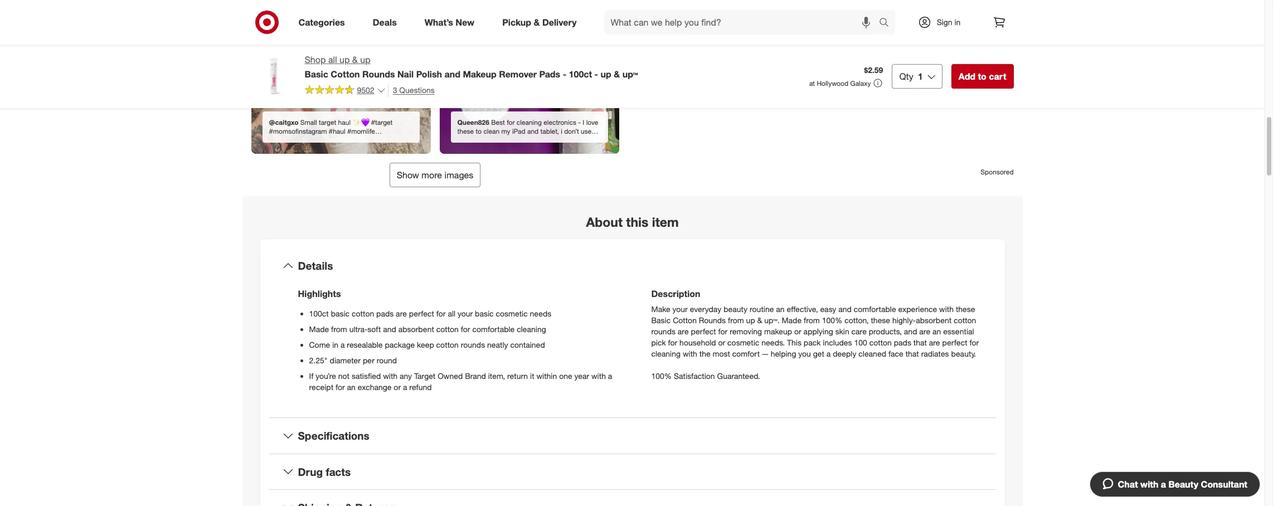 Task type: describe. For each thing, give the bounding box(es) containing it.
basic inside make your everyday beauty routine an effective, easy and comfortable experience with these basic cotton rounds from up & up™. made from 100% cotton, these highly-absorbent cotton rounds are perfect for removing makeup or applying skin care products, and are an essential pick for household or cosmetic needs. this pack includes 100 cotton pads that are perfect for cleaning with the most comfort — helping you get a deeply cleaned face that radiates beauty.
[[652, 316, 671, 325]]

chat with a beauty consultant
[[1118, 479, 1248, 490]]

2 horizontal spatial from
[[804, 316, 820, 325]]

0 horizontal spatial from
[[331, 324, 347, 334]]

0 horizontal spatial cosmetic
[[496, 309, 528, 318]]

made inside make your everyday beauty routine an effective, easy and comfortable experience with these basic cotton rounds from up & up™. made from 100% cotton, these highly-absorbent cotton rounds are perfect for removing makeup or applying skin care products, and are an essential pick for household or cosmetic needs. this pack includes 100 cotton pads that are perfect for cleaning with the most comfort — helping you get a deeply cleaned face that radiates beauty.
[[782, 316, 802, 325]]

qty 1
[[900, 71, 923, 82]]

small
[[300, 118, 317, 127]]

sponsored
[[981, 167, 1014, 176]]

description
[[652, 288, 701, 299]]

1 horizontal spatial perfect
[[691, 327, 716, 336]]

you're
[[316, 371, 336, 381]]

show more images button
[[390, 163, 481, 187]]

rounds inside make your everyday beauty routine an effective, easy and comfortable experience with these basic cotton rounds from up & up™. made from 100% cotton, these highly-absorbent cotton rounds are perfect for removing makeup or applying skin care products, and are an essential pick for household or cosmetic needs. this pack includes 100 cotton pads that are perfect for cleaning with the most comfort — helping you get a deeply cleaned face that radiates beauty.
[[652, 327, 676, 336]]

highlights
[[298, 288, 341, 299]]

shop all up & up basic cotton rounds nail polish and makeup remover pads - 100ct - up & up™
[[305, 54, 638, 80]]

ultra-
[[349, 324, 368, 334]]

questions
[[399, 85, 435, 95]]

come in a resealable package keep cotton rounds neatly contained
[[309, 340, 545, 350]]

most
[[713, 349, 730, 358]]

pads
[[540, 69, 561, 80]]

removing
[[730, 327, 762, 336]]

round
[[377, 356, 397, 365]]

brand
[[465, 371, 486, 381]]

nail
[[398, 69, 414, 80]]

$1,500.00
[[864, 98, 899, 107]]

0 vertical spatial these
[[956, 304, 976, 314]]

2 - from the left
[[595, 69, 598, 80]]

for down 100ct basic cotton pads are perfect for all your basic cosmetic needs
[[461, 324, 470, 334]]

cotton up essential
[[954, 316, 977, 325]]

100ct basic cotton pads are perfect for all your basic cosmetic needs
[[309, 309, 552, 318]]

package
[[385, 340, 415, 350]]

0 horizontal spatial sign
[[937, 17, 953, 27]]

✨💜
[[353, 118, 369, 127]]

rounds inside make your everyday beauty routine an effective, easy and comfortable experience with these basic cotton rounds from up & up™. made from 100% cotton, these highly-absorbent cotton rounds are perfect for removing makeup or applying skin care products, and are an essential pick for household or cosmetic needs. this pack includes 100 cotton pads that are perfect for cleaning with the most comfort — helping you get a deeply cleaned face that radiates beauty.
[[699, 316, 726, 325]]

beauty.
[[952, 349, 977, 358]]

target
[[319, 118, 336, 127]]

pay
[[668, 98, 681, 107]]

cotton inside 'shop all up & up basic cotton rounds nail polish and makeup remover pads - 100ct - up & up™'
[[331, 69, 360, 80]]

search
[[874, 18, 901, 29]]

registry
[[743, 24, 773, 36]]

deeply
[[833, 349, 857, 358]]

and inside 'shop all up & up basic cotton rounds nail polish and makeup remover pads - 100ct - up & up™'
[[445, 69, 461, 80]]

at hollywood galaxy
[[810, 79, 871, 87]]

100ct inside 'shop all up & up basic cotton rounds nail polish and makeup remover pads - 100ct - up & up™'
[[569, 69, 592, 80]]

1 vertical spatial rounds
[[461, 340, 485, 350]]

0 horizontal spatial made
[[309, 324, 329, 334]]

0 vertical spatial an
[[776, 304, 785, 314]]

#target
[[371, 118, 393, 127]]

specifications
[[298, 429, 370, 442]]

what's
[[425, 16, 453, 28]]

#chocolate
[[346, 136, 379, 145]]

in left sign in button
[[955, 17, 961, 27]]

for up the beauty.
[[970, 338, 979, 347]]

and down highly-
[[904, 327, 918, 336]]

pay in 4 interest-free payments on purchases of $30.00-$1,500.00
[[668, 98, 899, 107]]

with up essential
[[940, 304, 954, 314]]

what's new link
[[415, 10, 489, 35]]

pickup
[[503, 16, 531, 28]]

easy
[[821, 304, 837, 314]]

needs
[[530, 309, 552, 318]]

deals link
[[363, 10, 411, 35]]

all inside 'shop all up & up basic cotton rounds nail polish and makeup remover pads - 100ct - up & up™'
[[328, 54, 337, 65]]

within
[[537, 371, 557, 381]]

up right shop
[[340, 54, 350, 65]]

or up most
[[719, 338, 726, 347]]

a down any
[[403, 382, 407, 392]]

#energydrink
[[269, 145, 309, 153]]

0 horizontal spatial 100%
[[652, 371, 672, 381]]

resealable
[[347, 340, 383, 350]]

drug facts
[[298, 465, 351, 478]]

return
[[507, 371, 528, 381]]

categories link
[[289, 10, 359, 35]]

or inside if you're not satisfied with any target owned brand item, return it within one year with a receipt for an exchange or a refund
[[394, 382, 401, 392]]

at
[[810, 79, 815, 87]]

it
[[530, 371, 535, 381]]

cleaned
[[859, 349, 887, 358]]

4
[[692, 98, 696, 107]]

cotton inside make your everyday beauty routine an effective, easy and comfortable experience with these basic cotton rounds from up & up™. made from 100% cotton, these highly-absorbent cotton rounds are perfect for removing makeup or applying skin care products, and are an essential pick for household or cosmetic needs. this pack includes 100 cotton pads that are perfect for cleaning with the most comfort — helping you get a deeply cleaned face that radiates beauty.
[[673, 316, 697, 325]]

or right create
[[698, 24, 706, 36]]

includes
[[823, 338, 852, 347]]

#momsofinstagram
[[269, 127, 327, 136]]

3 questions
[[393, 85, 435, 95]]

100
[[855, 338, 868, 347]]

effective,
[[787, 304, 818, 314]]

guaranteed.
[[717, 371, 760, 381]]

sign in link
[[909, 10, 978, 35]]

3
[[393, 85, 397, 95]]

up™.
[[765, 316, 780, 325]]

show more images
[[397, 170, 474, 181]]

and right 'soft'
[[383, 324, 396, 334]]

pick
[[652, 338, 666, 347]]

add to cart
[[959, 71, 1007, 82]]

to
[[978, 71, 987, 82]]

one
[[559, 371, 573, 381]]

exchange
[[358, 382, 392, 392]]

1 vertical spatial comfortable
[[473, 324, 515, 334]]

for right pick on the bottom of the page
[[668, 338, 678, 347]]

search button
[[874, 10, 901, 37]]

cotton down 100ct basic cotton pads are perfect for all your basic cosmetic needs
[[436, 324, 459, 334]]

up up 9502
[[360, 54, 371, 65]]

on
[[779, 98, 788, 107]]

pickup & delivery link
[[493, 10, 591, 35]]

9502
[[357, 85, 375, 95]]

are up made from ultra-soft and absorbent cotton for comfortable cleaning
[[396, 309, 407, 318]]

show
[[397, 170, 419, 181]]

free
[[727, 98, 741, 107]]

images
[[445, 170, 474, 181]]

queen826
[[458, 118, 490, 127]]

made from ultra-soft and absorbent cotton for comfortable cleaning
[[309, 324, 546, 334]]

1 - from the left
[[563, 69, 567, 80]]

more
[[422, 170, 442, 181]]

a inside make your everyday beauty routine an effective, easy and comfortable experience with these basic cotton rounds from up & up™. made from 100% cotton, these highly-absorbent cotton rounds are perfect for removing makeup or applying skin care products, and are an essential pick for household or cosmetic needs. this pack includes 100 cotton pads that are perfect for cleaning with the most comfort — helping you get a deeply cleaned face that radiates beauty.
[[827, 349, 831, 358]]

with inside button
[[1141, 479, 1159, 490]]

neatly
[[487, 340, 508, 350]]

about this item
[[586, 214, 679, 230]]

0 horizontal spatial your
[[458, 309, 473, 318]]

with right 'year'
[[592, 371, 606, 381]]

absorbent inside make your everyday beauty routine an effective, easy and comfortable experience with these basic cotton rounds from up & up™. made from 100% cotton, these highly-absorbent cotton rounds are perfect for removing makeup or applying skin care products, and are an essential pick for household or cosmetic needs. this pack includes 100 cotton pads that are perfect for cleaning with the most comfort — helping you get a deeply cleaned face that radiates beauty.
[[916, 316, 952, 325]]

galaxy
[[851, 79, 871, 87]]

are down "experience"
[[920, 327, 931, 336]]

this
[[787, 338, 802, 347]]

beauty
[[1169, 479, 1199, 490]]

#momcontent
[[310, 145, 353, 153]]



Task type: locate. For each thing, give the bounding box(es) containing it.
2 horizontal spatial an
[[933, 327, 941, 336]]

for down not
[[336, 382, 345, 392]]

1 vertical spatial pads
[[894, 338, 912, 347]]

comfortable up the cotton,
[[854, 304, 896, 314]]

cleaning down pick on the bottom of the page
[[652, 349, 681, 358]]

0 vertical spatial basic
[[305, 69, 328, 80]]

with right chat
[[1141, 479, 1159, 490]]

basic down shop
[[305, 69, 328, 80]]

1 horizontal spatial cosmetic
[[728, 338, 760, 347]]

create
[[668, 24, 695, 36]]

1 horizontal spatial 100ct
[[569, 69, 592, 80]]

comfortable up neatly
[[473, 324, 515, 334]]

0 horizontal spatial sign in
[[937, 17, 961, 27]]

0 horizontal spatial these
[[871, 316, 891, 325]]

photo from queen826, 6 of 11 image
[[440, 0, 619, 154]]

absorbent up keep
[[399, 324, 434, 334]]

basic up neatly
[[475, 309, 494, 318]]

0 vertical spatial pads
[[376, 309, 394, 318]]

contained
[[510, 340, 545, 350]]

0 vertical spatial comfortable
[[854, 304, 896, 314]]

an left essential
[[933, 327, 941, 336]]

for up most
[[719, 327, 728, 336]]

@caitgxo
[[269, 118, 299, 127]]

a up diameter
[[341, 340, 345, 350]]

0 horizontal spatial -
[[563, 69, 567, 80]]

0 vertical spatial rounds
[[652, 327, 676, 336]]

cotton right keep
[[436, 340, 459, 350]]

details
[[298, 259, 333, 272]]

cleaning up "contained"
[[517, 324, 546, 334]]

satisfaction
[[674, 371, 715, 381]]

deals
[[373, 16, 397, 28]]

up left up™
[[601, 69, 612, 80]]

1 horizontal spatial pads
[[894, 338, 912, 347]]

all
[[328, 54, 337, 65], [448, 309, 456, 318]]

from left ultra-
[[331, 324, 347, 334]]

makeup
[[463, 69, 497, 80]]

come
[[309, 340, 330, 350]]

with
[[940, 304, 954, 314], [683, 349, 698, 358], [383, 371, 398, 381], [592, 371, 606, 381], [1141, 479, 1159, 490]]

cleaning
[[517, 324, 546, 334], [652, 349, 681, 358]]

0 vertical spatial 100%
[[822, 316, 843, 325]]

1 vertical spatial 100ct
[[309, 309, 329, 318]]

all right shop
[[328, 54, 337, 65]]

made
[[782, 316, 802, 325], [309, 324, 329, 334]]

a right get
[[827, 349, 831, 358]]

1 vertical spatial basic
[[652, 316, 671, 325]]

1 horizontal spatial basic
[[475, 309, 494, 318]]

basic
[[331, 309, 350, 318], [475, 309, 494, 318]]

sign left sign in button
[[937, 17, 953, 27]]

create or manage registry
[[668, 24, 773, 36]]

sign in up cart
[[989, 26, 1009, 34]]

1 horizontal spatial comfortable
[[854, 304, 896, 314]]

are up household
[[678, 327, 689, 336]]

categories
[[299, 16, 345, 28]]

0 horizontal spatial basic
[[331, 309, 350, 318]]

1 horizontal spatial sign
[[989, 26, 1002, 34]]

1 vertical spatial cotton
[[673, 316, 697, 325]]

& down routine
[[758, 316, 763, 325]]

these
[[956, 304, 976, 314], [871, 316, 891, 325]]

cosmetic left needs
[[496, 309, 528, 318]]

pickup & delivery
[[503, 16, 577, 28]]

up™
[[623, 69, 638, 80]]

polish
[[416, 69, 442, 80]]

basic up ultra-
[[331, 309, 350, 318]]

1 horizontal spatial made
[[782, 316, 802, 325]]

made down effective,
[[782, 316, 802, 325]]

sign
[[937, 17, 953, 27], [989, 26, 1002, 34]]

pads inside make your everyday beauty routine an effective, easy and comfortable experience with these basic cotton rounds from up & up™. made from 100% cotton, these highly-absorbent cotton rounds are perfect for removing makeup or applying skin care products, and are an essential pick for household or cosmetic needs. this pack includes 100 cotton pads that are perfect for cleaning with the most comfort — helping you get a deeply cleaned face that radiates beauty.
[[894, 338, 912, 347]]

sign inside button
[[989, 26, 1002, 34]]

$30.00-
[[838, 98, 864, 107]]

chat with a beauty consultant button
[[1090, 472, 1261, 497]]

1
[[918, 71, 923, 82]]

everyday
[[690, 304, 722, 314]]

manage
[[708, 24, 740, 36]]

your
[[673, 304, 688, 314], [458, 309, 473, 318]]

0 horizontal spatial absorbent
[[399, 324, 434, 334]]

for up made from ultra-soft and absorbent cotton for comfortable cleaning
[[437, 309, 446, 318]]

0 vertical spatial cleaning
[[517, 324, 546, 334]]

cotton down everyday
[[673, 316, 697, 325]]

& inside pickup & delivery link
[[534, 16, 540, 28]]

in inside button
[[1004, 26, 1009, 34]]

receipt
[[309, 382, 333, 392]]

1 horizontal spatial -
[[595, 69, 598, 80]]

absorbent down "experience"
[[916, 316, 952, 325]]

interest-
[[698, 98, 727, 107]]

routine
[[750, 304, 774, 314]]

rounds inside 'shop all up & up basic cotton rounds nail polish and makeup remover pads - 100ct - up & up™'
[[362, 69, 395, 80]]

1 horizontal spatial these
[[956, 304, 976, 314]]

1 vertical spatial 100%
[[652, 371, 672, 381]]

1 horizontal spatial cotton
[[673, 316, 697, 325]]

these up essential
[[956, 304, 976, 314]]

your inside make your everyday beauty routine an effective, easy and comfortable experience with these basic cotton rounds from up & up™. made from 100% cotton, these highly-absorbent cotton rounds are perfect for removing makeup or applying skin care products, and are an essential pick for household or cosmetic needs. this pack includes 100 cotton pads that are perfect for cleaning with the most comfort — helping you get a deeply cleaned face that radiates beauty.
[[673, 304, 688, 314]]

cotton up 9502 link
[[331, 69, 360, 80]]

qty
[[900, 71, 914, 82]]

3 questions link
[[388, 84, 435, 97]]

an up up™.
[[776, 304, 785, 314]]

remover
[[499, 69, 537, 80]]

1 horizontal spatial rounds
[[699, 316, 726, 325]]

soft
[[368, 324, 381, 334]]

100% down the easy
[[822, 316, 843, 325]]

0 horizontal spatial 100ct
[[309, 309, 329, 318]]

cosmetic inside make your everyday beauty routine an effective, easy and comfortable experience with these basic cotton rounds from up & up™. made from 100% cotton, these highly-absorbent cotton rounds are perfect for removing makeup or applying skin care products, and are an essential pick for household or cosmetic needs. this pack includes 100 cotton pads that are perfect for cleaning with the most comfort — helping you get a deeply cleaned face that radiates beauty.
[[728, 338, 760, 347]]

1 horizontal spatial cleaning
[[652, 349, 681, 358]]

#momlife
[[347, 127, 375, 136]]

for inside if you're not satisfied with any target owned brand item, return it within one year with a receipt for an exchange or a refund
[[336, 382, 345, 392]]

0 horizontal spatial rounds
[[461, 340, 485, 350]]

cleaning inside make your everyday beauty routine an effective, easy and comfortable experience with these basic cotton rounds from up & up™. made from 100% cotton, these highly-absorbent cotton rounds are perfect for removing makeup or applying skin care products, and are an essential pick for household or cosmetic needs. this pack includes 100 cotton pads that are perfect for cleaning with the most comfort — helping you get a deeply cleaned face that radiates beauty.
[[652, 349, 681, 358]]

1 vertical spatial rounds
[[699, 316, 726, 325]]

cotton down products,
[[870, 338, 892, 347]]

that up the radiates
[[914, 338, 927, 347]]

perfect up made from ultra-soft and absorbent cotton for comfortable cleaning
[[409, 309, 434, 318]]

made up come
[[309, 324, 329, 334]]

comfortable inside make your everyday beauty routine an effective, easy and comfortable experience with these basic cotton rounds from up & up™. made from 100% cotton, these highly-absorbent cotton rounds are perfect for removing makeup or applying skin care products, and are an essential pick for household or cosmetic needs. this pack includes 100 cotton pads that are perfect for cleaning with the most comfort — helping you get a deeply cleaned face that radiates beauty.
[[854, 304, 896, 314]]

image gallery element
[[251, 0, 619, 187]]

1 horizontal spatial all
[[448, 309, 456, 318]]

1 basic from the left
[[331, 309, 350, 318]]

make
[[652, 304, 671, 314]]

0 vertical spatial perfect
[[409, 309, 434, 318]]

$2.59
[[865, 65, 884, 75]]

and up the cotton,
[[839, 304, 852, 314]]

from down beauty
[[728, 316, 744, 325]]

are up the radiates
[[929, 338, 941, 347]]

9502 link
[[305, 84, 386, 98]]

100% left satisfaction
[[652, 371, 672, 381]]

all up made from ultra-soft and absorbent cotton for comfortable cleaning
[[448, 309, 456, 318]]

pads up face
[[894, 338, 912, 347]]

rounds down everyday
[[699, 316, 726, 325]]

what's new
[[425, 16, 475, 28]]

a inside button
[[1161, 479, 1167, 490]]

1 horizontal spatial 100%
[[822, 316, 843, 325]]

if
[[309, 371, 314, 381]]

per
[[363, 356, 375, 365]]

0 horizontal spatial cleaning
[[517, 324, 546, 334]]

rounds left neatly
[[461, 340, 485, 350]]

your down description
[[673, 304, 688, 314]]

100ct
[[569, 69, 592, 80], [309, 309, 329, 318]]

perfect down essential
[[943, 338, 968, 347]]

in left 4
[[683, 98, 689, 107]]

sign in
[[937, 17, 961, 27], [989, 26, 1009, 34]]

100ct down highlights
[[309, 309, 329, 318]]

from up applying
[[804, 316, 820, 325]]

& right the pickup
[[534, 16, 540, 28]]

2 vertical spatial perfect
[[943, 338, 968, 347]]

basic down make at right
[[652, 316, 671, 325]]

or up this on the bottom right of the page
[[795, 327, 802, 336]]

What can we help you find? suggestions appear below search field
[[604, 10, 882, 35]]

1 horizontal spatial absorbent
[[916, 316, 952, 325]]

a left beauty
[[1161, 479, 1167, 490]]

0 horizontal spatial basic
[[305, 69, 328, 80]]

or down any
[[394, 382, 401, 392]]

that
[[914, 338, 927, 347], [906, 349, 919, 358]]

- left up™
[[595, 69, 598, 80]]

an
[[776, 304, 785, 314], [933, 327, 941, 336], [347, 382, 356, 392]]

1 vertical spatial all
[[448, 309, 456, 318]]

2 basic from the left
[[475, 309, 494, 318]]

1 horizontal spatial from
[[728, 316, 744, 325]]

1 vertical spatial perfect
[[691, 327, 716, 336]]

needs.
[[762, 338, 785, 347]]

you
[[799, 349, 811, 358]]

target
[[414, 371, 436, 381]]

0 horizontal spatial pads
[[376, 309, 394, 318]]

up
[[340, 54, 350, 65], [360, 54, 371, 65], [601, 69, 612, 80], [746, 316, 755, 325]]

details button
[[269, 248, 996, 284]]

essential
[[944, 327, 975, 336]]

beauty
[[724, 304, 748, 314]]

not
[[338, 371, 350, 381]]

make your everyday beauty routine an effective, easy and comfortable experience with these basic cotton rounds from up & up™. made from 100% cotton, these highly-absorbent cotton rounds are perfect for removing makeup or applying skin care products, and are an essential pick for household or cosmetic needs. this pack includes 100 cotton pads that are perfect for cleaning with the most comfort — helping you get a deeply cleaned face that radiates beauty.
[[652, 304, 979, 358]]

that right face
[[906, 349, 919, 358]]

and
[[445, 69, 461, 80], [839, 304, 852, 314], [383, 324, 396, 334], [904, 327, 918, 336]]

perfect
[[409, 309, 434, 318], [691, 327, 716, 336], [943, 338, 968, 347]]

sign in left sign in button
[[937, 17, 961, 27]]

1 vertical spatial cosmetic
[[728, 338, 760, 347]]

in
[[955, 17, 961, 27], [1004, 26, 1009, 34], [683, 98, 689, 107], [332, 340, 339, 350]]

with down household
[[683, 349, 698, 358]]

2.25" diameter per round
[[309, 356, 397, 365]]

an inside if you're not satisfied with any target owned brand item, return it within one year with a receipt for an exchange or a refund
[[347, 382, 356, 392]]

makeup
[[765, 327, 792, 336]]

this
[[626, 214, 649, 230]]

0 horizontal spatial all
[[328, 54, 337, 65]]

up up removing
[[746, 316, 755, 325]]

cotton up ultra-
[[352, 309, 374, 318]]

0 horizontal spatial perfect
[[409, 309, 434, 318]]

- right pads
[[563, 69, 567, 80]]

0 vertical spatial all
[[328, 54, 337, 65]]

with left any
[[383, 371, 398, 381]]

& inside make your everyday beauty routine an effective, easy and comfortable experience with these basic cotton rounds from up & up™. made from 100% cotton, these highly-absorbent cotton rounds are perfect for removing makeup or applying skin care products, and are an essential pick for household or cosmetic needs. this pack includes 100 cotton pads that are perfect for cleaning with the most comfort — helping you get a deeply cleaned face that radiates beauty.
[[758, 316, 763, 325]]

0 horizontal spatial rounds
[[362, 69, 395, 80]]

1 horizontal spatial sign in
[[989, 26, 1009, 34]]

0 horizontal spatial an
[[347, 382, 356, 392]]

0 horizontal spatial comfortable
[[473, 324, 515, 334]]

0 vertical spatial 100ct
[[569, 69, 592, 80]]

keep
[[417, 340, 434, 350]]

or
[[698, 24, 706, 36], [795, 327, 802, 336], [719, 338, 726, 347], [394, 382, 401, 392]]

2 vertical spatial an
[[347, 382, 356, 392]]

image of basic cotton rounds nail polish and makeup remover pads - 100ct - up & up™ image
[[251, 54, 296, 98]]

owned
[[438, 371, 463, 381]]

2 horizontal spatial perfect
[[943, 338, 968, 347]]

in up cart
[[1004, 26, 1009, 34]]

photo from @caitgxo, 5 of 11 image
[[251, 0, 431, 154]]

0 vertical spatial cosmetic
[[496, 309, 528, 318]]

pack
[[804, 338, 821, 347]]

0 horizontal spatial cotton
[[331, 69, 360, 80]]

your up made from ultra-soft and absorbent cotton for comfortable cleaning
[[458, 309, 473, 318]]

cotton
[[352, 309, 374, 318], [954, 316, 977, 325], [436, 324, 459, 334], [870, 338, 892, 347], [436, 340, 459, 350]]

100% inside make your everyday beauty routine an effective, easy and comfortable experience with these basic cotton rounds from up & up™. made from 100% cotton, these highly-absorbent cotton rounds are perfect for removing makeup or applying skin care products, and are an essential pick for household or cosmetic needs. this pack includes 100 cotton pads that are perfect for cleaning with the most comfort — helping you get a deeply cleaned face that radiates beauty.
[[822, 316, 843, 325]]

cotton,
[[845, 316, 869, 325]]

rounds up pick on the bottom of the page
[[652, 327, 676, 336]]

the
[[700, 349, 711, 358]]

1 horizontal spatial an
[[776, 304, 785, 314]]

products,
[[869, 327, 902, 336]]

refund
[[410, 382, 432, 392]]

#motherhood
[[269, 136, 310, 145]]

1 horizontal spatial basic
[[652, 316, 671, 325]]

1 vertical spatial cleaning
[[652, 349, 681, 358]]

perfect up household
[[691, 327, 716, 336]]

add
[[959, 71, 976, 82]]

experience
[[899, 304, 938, 314]]

1 vertical spatial these
[[871, 316, 891, 325]]

highly-
[[893, 316, 916, 325]]

1 vertical spatial that
[[906, 349, 919, 358]]

—
[[762, 349, 769, 358]]

0 vertical spatial that
[[914, 338, 927, 347]]

basic inside 'shop all up & up basic cotton rounds nail polish and makeup remover pads - 100ct - up & up™'
[[305, 69, 328, 80]]

pads up 'soft'
[[376, 309, 394, 318]]

1 vertical spatial an
[[933, 327, 941, 336]]

rounds up 9502
[[362, 69, 395, 80]]

absorbent
[[916, 316, 952, 325], [399, 324, 434, 334]]

0 vertical spatial rounds
[[362, 69, 395, 80]]

sign up cart
[[989, 26, 1002, 34]]

1 horizontal spatial your
[[673, 304, 688, 314]]

1 horizontal spatial rounds
[[652, 327, 676, 336]]

an down not
[[347, 382, 356, 392]]

in right come
[[332, 340, 339, 350]]

100%
[[822, 316, 843, 325], [652, 371, 672, 381]]

a right 'year'
[[608, 371, 612, 381]]

& left up™
[[614, 69, 620, 80]]

0 vertical spatial cotton
[[331, 69, 360, 80]]

up inside make your everyday beauty routine an effective, easy and comfortable experience with these basic cotton rounds from up & up™. made from 100% cotton, these highly-absorbent cotton rounds are perfect for removing makeup or applying skin care products, and are an essential pick for household or cosmetic needs. this pack includes 100 cotton pads that are perfect for cleaning with the most comfort — helping you get a deeply cleaned face that radiates beauty.
[[746, 316, 755, 325]]

100ct right pads
[[569, 69, 592, 80]]

& up 9502
[[352, 54, 358, 65]]

and right polish
[[445, 69, 461, 80]]

these up products,
[[871, 316, 891, 325]]

cosmetic down removing
[[728, 338, 760, 347]]

sign in inside button
[[989, 26, 1009, 34]]

haul
[[338, 118, 351, 127]]



Task type: vqa. For each thing, say whether or not it's contained in the screenshot.
$4.20 reg $6.00 Sale save $ 1.80 ( 30 % off )
no



